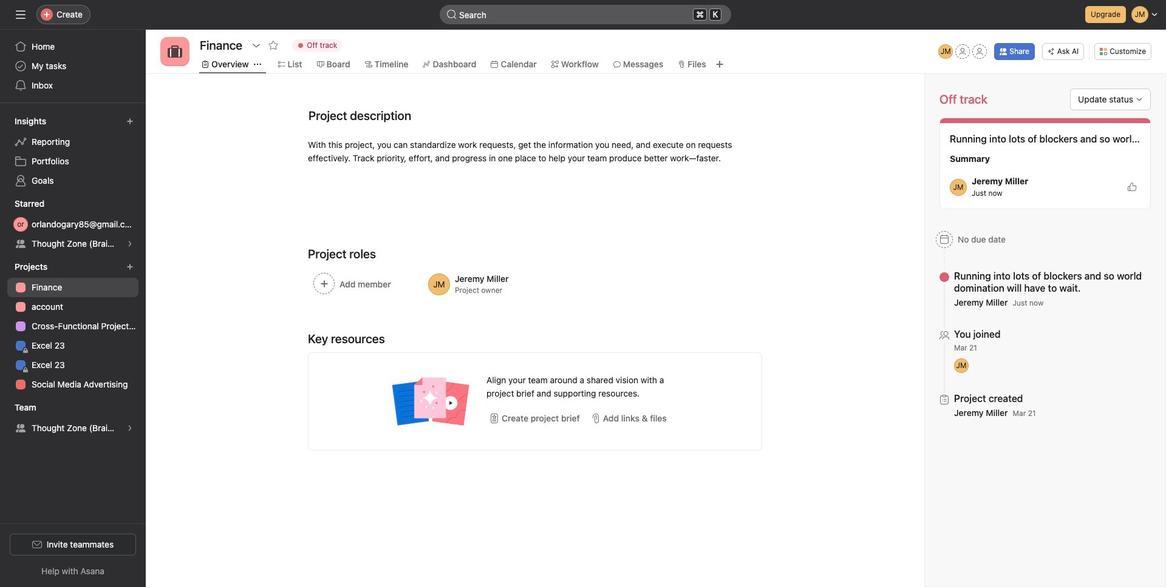 Task type: vqa. For each thing, say whether or not it's contained in the screenshot.
Octopus
no



Task type: describe. For each thing, give the bounding box(es) containing it.
latest status update element
[[940, 118, 1151, 210]]

insights element
[[0, 111, 146, 193]]

starred element
[[0, 193, 146, 256]]

global element
[[0, 30, 146, 103]]

prominent image
[[447, 10, 457, 19]]

or image
[[17, 217, 24, 232]]

projects element
[[0, 256, 146, 397]]

show options image
[[252, 41, 261, 50]]

jm image
[[953, 179, 963, 196]]

tab actions image
[[254, 61, 261, 68]]

add tab image
[[715, 60, 724, 69]]

Search tasks, projects, and more text field
[[440, 5, 731, 24]]

0 likes. click to like this task image
[[1127, 182, 1137, 192]]

see details, thought zone (brainstorm space) image inside teams element
[[126, 425, 134, 432]]

new insights image
[[126, 118, 134, 125]]



Task type: locate. For each thing, give the bounding box(es) containing it.
hide sidebar image
[[16, 10, 26, 19]]

2 see details, thought zone (brainstorm space) image from the top
[[126, 425, 134, 432]]

jm image
[[941, 44, 951, 59], [956, 359, 967, 373]]

update status image
[[1136, 96, 1143, 103]]

None text field
[[197, 35, 245, 56]]

0 vertical spatial see details, thought zone (brainstorm space) image
[[126, 240, 134, 248]]

briefcase image
[[168, 44, 182, 59]]

0 horizontal spatial jm image
[[941, 44, 951, 59]]

1 see details, thought zone (brainstorm space) image from the top
[[126, 240, 134, 248]]

1 vertical spatial see details, thought zone (brainstorm space) image
[[126, 425, 134, 432]]

add to starred image
[[269, 41, 278, 50]]

None field
[[440, 5, 731, 24]]

teams element
[[0, 397, 146, 441]]

Project description title text field
[[301, 103, 414, 129]]

new project or portfolio image
[[126, 264, 134, 271]]

1 vertical spatial jm image
[[956, 359, 967, 373]]

0 vertical spatial jm image
[[941, 44, 951, 59]]

see details, thought zone (brainstorm space) image
[[126, 240, 134, 248], [126, 425, 134, 432]]

1 horizontal spatial jm image
[[956, 359, 967, 373]]

see details, thought zone (brainstorm space) image inside starred 'element'
[[126, 240, 134, 248]]



